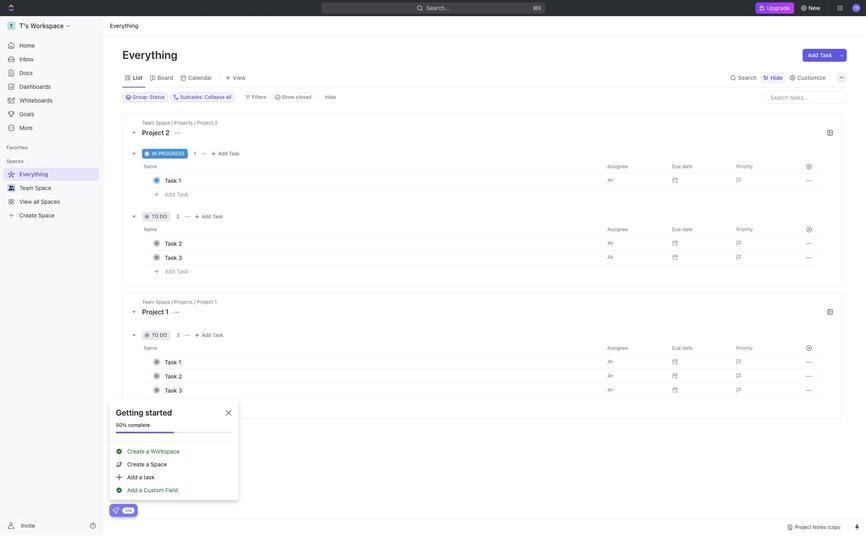 Task type: describe. For each thing, give the bounding box(es) containing it.
team for project 1
[[142, 299, 154, 305]]

1 vertical spatial everything
[[122, 48, 180, 61]]

complete
[[128, 423, 150, 429]]

0 vertical spatial spaces
[[6, 158, 24, 164]]

projects for project 2
[[174, 120, 193, 126]]

date for assignee
[[683, 345, 693, 352]]

due date button for name
[[668, 160, 732, 173]]

2 date from the top
[[683, 227, 693, 233]]

tb button
[[851, 2, 863, 15]]

t's
[[19, 22, 29, 29]]

field
[[166, 487, 178, 494]]

getting
[[116, 409, 144, 418]]

2 due from the top
[[672, 227, 681, 233]]

show closed button
[[272, 93, 315, 102]]

favorites
[[6, 145, 28, 151]]

filters button
[[242, 93, 270, 102]]

show
[[282, 94, 295, 100]]

tb
[[854, 5, 860, 10]]

name for 2nd name dropdown button from the bottom of the page
[[144, 227, 157, 233]]

project 1
[[142, 309, 170, 316]]

subtasks: collapse all
[[180, 94, 232, 100]]

search...
[[427, 4, 450, 11]]

board
[[158, 74, 173, 81]]

task 1
[[165, 177, 181, 184]]

spaces inside "link"
[[41, 198, 60, 205]]

a for workspace
[[146, 449, 149, 455]]

dashboards link
[[3, 80, 99, 93]]

1 horizontal spatial everything link
[[108, 21, 141, 31]]

team for project 2
[[142, 120, 154, 126]]

‎task 1
[[165, 359, 181, 366]]

calendar
[[188, 74, 212, 81]]

50% complete
[[116, 423, 150, 429]]

view button
[[223, 68, 249, 87]]

view all spaces
[[19, 198, 60, 205]]

priority for 2
[[737, 227, 753, 233]]

hide button
[[761, 72, 786, 83]]

more button
[[3, 122, 99, 135]]

‎task 2 link
[[163, 371, 601, 382]]

more
[[19, 124, 33, 131]]

invite
[[21, 523, 35, 530]]

t's workspace, , element
[[7, 22, 15, 30]]

dashboards
[[19, 83, 51, 90]]

to for 3
[[152, 333, 159, 339]]

projects for project 1
[[174, 299, 193, 305]]

customize button
[[787, 72, 829, 83]]

collapse
[[205, 94, 225, 100]]

space down create a workspace
[[151, 461, 167, 468]]

docs
[[19, 69, 33, 76]]

team space / projects / project 1
[[142, 299, 217, 305]]

task 2 link
[[163, 238, 601, 250]]

3 assignee button from the top
[[603, 342, 668, 355]]

upgrade link
[[756, 2, 795, 14]]

in progress
[[152, 151, 185, 157]]

1 vertical spatial workspace
[[151, 449, 180, 455]]

task 1 link
[[163, 175, 601, 186]]

create space
[[19, 212, 55, 219]]

everything for right everything link
[[110, 22, 139, 29]]

search button
[[728, 72, 760, 83]]

assignee for 2
[[608, 227, 628, 233]]

everything for everything link to the bottom
[[19, 171, 48, 178]]

view button
[[223, 72, 249, 83]]

assignee button for 1
[[603, 160, 668, 173]]

due date for assignee
[[672, 345, 693, 352]]

50%
[[116, 423, 127, 429]]

group:
[[133, 94, 148, 100]]

2 vertical spatial 3
[[179, 387, 182, 394]]

space for team space / projects / project 1
[[156, 299, 170, 305]]

sidebar navigation
[[0, 16, 105, 536]]

create a workspace
[[127, 449, 180, 455]]

assignee for 1
[[608, 164, 628, 170]]

due date for name
[[672, 164, 693, 170]]

new
[[809, 4, 821, 11]]

‎task 1 link
[[163, 357, 601, 368]]

1 vertical spatial 3
[[177, 333, 180, 339]]

show closed
[[282, 94, 312, 100]]

team space
[[19, 185, 51, 192]]

assignee button for 2
[[603, 223, 668, 236]]

create for create a workspace
[[127, 449, 145, 455]]

2 due date button from the top
[[668, 223, 732, 236]]

add a task
[[127, 474, 155, 481]]

all inside "link"
[[33, 198, 39, 205]]

in
[[152, 151, 157, 157]]

closed
[[296, 94, 312, 100]]

⌘k
[[533, 4, 542, 11]]

2/4
[[125, 509, 132, 513]]

board link
[[156, 72, 173, 83]]

home
[[19, 42, 35, 49]]

goals
[[19, 111, 34, 118]]

filters
[[252, 94, 267, 100]]

hide button
[[322, 93, 339, 102]]



Task type: vqa. For each thing, say whether or not it's contained in the screenshot.
middle assignee dropdown button
yes



Task type: locate. For each thing, give the bounding box(es) containing it.
name for third name dropdown button from the bottom of the page
[[144, 164, 157, 170]]

user group image
[[8, 186, 14, 191]]

1 vertical spatial date
[[683, 227, 693, 233]]

a for space
[[146, 461, 149, 468]]

3 priority button from the top
[[732, 342, 797, 355]]

0 vertical spatial date
[[683, 164, 693, 170]]

2 vertical spatial assignee button
[[603, 342, 668, 355]]

0 vertical spatial everything link
[[108, 21, 141, 31]]

3 due from the top
[[672, 345, 681, 352]]

search
[[739, 74, 757, 81]]

date for name
[[683, 164, 693, 170]]

priority for 1
[[737, 164, 753, 170]]

2 vertical spatial date
[[683, 345, 693, 352]]

1 horizontal spatial workspace
[[151, 449, 180, 455]]

1 vertical spatial team
[[19, 185, 33, 192]]

1 vertical spatial assignee button
[[603, 223, 668, 236]]

1 vertical spatial assignee
[[608, 227, 628, 233]]

1 vertical spatial hide
[[325, 94, 336, 100]]

0 horizontal spatial view
[[19, 198, 32, 205]]

task 3 down task 2
[[165, 254, 182, 261]]

view
[[233, 74, 246, 81], [19, 198, 32, 205]]

2 for project 2
[[166, 129, 170, 137]]

whiteboards link
[[3, 94, 99, 107]]

1 horizontal spatial view
[[233, 74, 246, 81]]

due date button
[[668, 160, 732, 173], [668, 223, 732, 236], [668, 342, 732, 355]]

projects
[[174, 120, 193, 126], [174, 299, 193, 305]]

space up "view all spaces"
[[35, 185, 51, 192]]

subtasks:
[[180, 94, 203, 100]]

everything link
[[108, 21, 141, 31], [3, 168, 98, 181]]

2 priority button from the top
[[732, 223, 797, 236]]

due
[[672, 164, 681, 170], [672, 227, 681, 233], [672, 345, 681, 352]]

customize
[[798, 74, 826, 81]]

3 date from the top
[[683, 345, 693, 352]]

0 horizontal spatial hide
[[325, 94, 336, 100]]

getting started
[[116, 409, 172, 418]]

task 2
[[165, 240, 182, 247]]

3 due date button from the top
[[668, 342, 732, 355]]

create up add a task on the bottom left of page
[[127, 461, 145, 468]]

priority button for 1
[[732, 160, 797, 173]]

2 vertical spatial name button
[[142, 342, 603, 355]]

1 projects from the top
[[174, 120, 193, 126]]

0 vertical spatial due date
[[672, 164, 693, 170]]

view for view
[[233, 74, 246, 81]]

1 priority from the top
[[737, 164, 753, 170]]

a for custom
[[139, 487, 142, 494]]

2 ‎task from the top
[[165, 373, 177, 380]]

1 for project 1
[[166, 309, 169, 316]]

0 vertical spatial assignee button
[[603, 160, 668, 173]]

2 vertical spatial name
[[144, 345, 157, 352]]

create for create space
[[19, 212, 37, 219]]

do for 3
[[160, 333, 167, 339]]

2 to from the top
[[152, 333, 159, 339]]

2 task 3 link from the top
[[163, 385, 601, 397]]

0 vertical spatial priority
[[737, 164, 753, 170]]

date
[[683, 164, 693, 170], [683, 227, 693, 233], [683, 345, 693, 352]]

task
[[820, 52, 833, 59], [229, 151, 240, 157], [165, 177, 177, 184], [177, 191, 189, 198], [212, 214, 223, 220], [165, 240, 177, 247], [165, 254, 177, 261], [177, 268, 189, 275], [213, 333, 223, 339], [165, 387, 177, 394], [177, 401, 189, 408]]

space up project 1
[[156, 299, 170, 305]]

1 to do from the top
[[152, 214, 167, 220]]

0 vertical spatial name button
[[142, 160, 603, 173]]

a up task on the bottom left of the page
[[146, 461, 149, 468]]

project
[[197, 120, 213, 126], [142, 129, 164, 137], [197, 299, 213, 305], [142, 309, 164, 316]]

space up project 2
[[156, 120, 170, 126]]

workspace up create a space
[[151, 449, 180, 455]]

space for team space
[[35, 185, 51, 192]]

1 horizontal spatial spaces
[[41, 198, 60, 205]]

1 vertical spatial due
[[672, 227, 681, 233]]

create a space
[[127, 461, 167, 468]]

name button up task 1 link at the top of the page
[[142, 160, 603, 173]]

everything
[[110, 22, 139, 29], [122, 48, 180, 61], [19, 171, 48, 178]]

t
[[10, 23, 13, 29]]

t's workspace
[[19, 22, 64, 29]]

task 3 link down task 2 link
[[163, 252, 601, 264]]

all
[[226, 94, 232, 100], [33, 198, 39, 205]]

1 vertical spatial create
[[127, 449, 145, 455]]

view up filters dropdown button
[[233, 74, 246, 81]]

team right user group icon
[[19, 185, 33, 192]]

1 priority button from the top
[[732, 160, 797, 173]]

to do down project 1
[[152, 333, 167, 339]]

0 vertical spatial due date button
[[668, 160, 732, 173]]

do for 2
[[160, 214, 167, 220]]

space for team space / projects / project 2
[[156, 120, 170, 126]]

1 ‎task from the top
[[165, 359, 177, 366]]

1 vertical spatial everything link
[[3, 168, 98, 181]]

0 vertical spatial projects
[[174, 120, 193, 126]]

space for create space
[[38, 212, 55, 219]]

team space link
[[19, 182, 98, 195]]

view inside button
[[233, 74, 246, 81]]

a left task on the bottom left of the page
[[139, 474, 142, 481]]

priority button for 2
[[732, 223, 797, 236]]

a down add a task on the bottom left of page
[[139, 487, 142, 494]]

Search tasks... text field
[[766, 91, 847, 103]]

space down view all spaces "link"
[[38, 212, 55, 219]]

1 for task 1
[[179, 177, 181, 184]]

list
[[133, 74, 143, 81]]

list link
[[131, 72, 143, 83]]

0 vertical spatial priority button
[[732, 160, 797, 173]]

to do for 3
[[152, 333, 167, 339]]

2 name from the top
[[144, 227, 157, 233]]

1 vertical spatial task 3
[[165, 387, 182, 394]]

1 vertical spatial due date button
[[668, 223, 732, 236]]

0 vertical spatial view
[[233, 74, 246, 81]]

docs link
[[3, 67, 99, 80]]

favorites button
[[3, 143, 31, 153]]

1 date from the top
[[683, 164, 693, 170]]

due date button for assignee
[[668, 342, 732, 355]]

do
[[160, 214, 167, 220], [160, 333, 167, 339]]

3 name from the top
[[144, 345, 157, 352]]

all up create space
[[33, 198, 39, 205]]

1 vertical spatial name button
[[142, 223, 603, 236]]

0 vertical spatial task 3
[[165, 254, 182, 261]]

custom
[[144, 487, 164, 494]]

to do
[[152, 214, 167, 220], [152, 333, 167, 339]]

team up project 2
[[142, 120, 154, 126]]

project 2
[[142, 129, 171, 137]]

1 vertical spatial to do
[[152, 333, 167, 339]]

2 projects from the top
[[174, 299, 193, 305]]

3 down task 2
[[179, 254, 182, 261]]

workspace
[[30, 22, 64, 29], [151, 449, 180, 455]]

0 vertical spatial due
[[672, 164, 681, 170]]

team space / projects / project 2
[[142, 120, 218, 126]]

1 vertical spatial view
[[19, 198, 32, 205]]

3 up the "‎task 1"
[[177, 333, 180, 339]]

1 name button from the top
[[142, 160, 603, 173]]

1 to from the top
[[152, 214, 159, 220]]

1 vertical spatial name
[[144, 227, 157, 233]]

add a custom field
[[127, 487, 178, 494]]

to for 2
[[152, 214, 159, 220]]

2 vertical spatial due date
[[672, 345, 693, 352]]

0 horizontal spatial all
[[33, 198, 39, 205]]

create
[[19, 212, 37, 219], [127, 449, 145, 455], [127, 461, 145, 468]]

1 due from the top
[[672, 164, 681, 170]]

1 vertical spatial due date
[[672, 227, 693, 233]]

hide right 'search'
[[771, 74, 783, 81]]

name button up task 2 link
[[142, 223, 603, 236]]

task 3
[[165, 254, 182, 261], [165, 387, 182, 394]]

‎task up ‎task 2
[[165, 359, 177, 366]]

name button up ‎task 1 link
[[142, 342, 603, 355]]

team up project 1
[[142, 299, 154, 305]]

spaces up create space link
[[41, 198, 60, 205]]

2 vertical spatial due
[[672, 345, 681, 352]]

2 vertical spatial team
[[142, 299, 154, 305]]

home link
[[3, 39, 99, 52]]

create inside tree
[[19, 212, 37, 219]]

team inside sidebar "navigation"
[[19, 185, 33, 192]]

2 vertical spatial priority button
[[732, 342, 797, 355]]

2 vertical spatial create
[[127, 461, 145, 468]]

0 vertical spatial all
[[226, 94, 232, 100]]

0 vertical spatial create
[[19, 212, 37, 219]]

0 vertical spatial workspace
[[30, 22, 64, 29]]

0 vertical spatial to
[[152, 214, 159, 220]]

2 do from the top
[[160, 333, 167, 339]]

hide inside dropdown button
[[771, 74, 783, 81]]

1 vertical spatial spaces
[[41, 198, 60, 205]]

1 vertical spatial all
[[33, 198, 39, 205]]

add task
[[808, 52, 833, 59], [218, 151, 240, 157], [165, 191, 189, 198], [202, 214, 223, 220], [165, 268, 189, 275], [202, 333, 223, 339], [165, 401, 189, 408]]

view for view all spaces
[[19, 198, 32, 205]]

1 horizontal spatial hide
[[771, 74, 783, 81]]

3 down ‎task 2
[[179, 387, 182, 394]]

hide right closed
[[325, 94, 336, 100]]

due for assignee
[[672, 345, 681, 352]]

create up create a space
[[127, 449, 145, 455]]

0 vertical spatial to do
[[152, 214, 167, 220]]

calendar link
[[187, 72, 212, 83]]

close image
[[226, 411, 232, 416]]

add
[[808, 52, 819, 59], [218, 151, 228, 157], [165, 191, 175, 198], [202, 214, 211, 220], [165, 268, 175, 275], [202, 333, 211, 339], [165, 401, 175, 408], [127, 474, 138, 481], [127, 487, 138, 494]]

a for task
[[139, 474, 142, 481]]

1 for ‎task 1
[[179, 359, 181, 366]]

3 priority from the top
[[737, 345, 753, 352]]

inbox
[[19, 56, 34, 63]]

1 name from the top
[[144, 164, 157, 170]]

name button
[[142, 160, 603, 173], [142, 223, 603, 236], [142, 342, 603, 355]]

all right collapse
[[226, 94, 232, 100]]

progress
[[158, 151, 185, 157]]

group: status
[[133, 94, 165, 100]]

name
[[144, 164, 157, 170], [144, 227, 157, 233], [144, 345, 157, 352]]

2 vertical spatial everything
[[19, 171, 48, 178]]

task
[[144, 474, 155, 481]]

0 horizontal spatial workspace
[[30, 22, 64, 29]]

tree containing everything
[[3, 168, 99, 222]]

2 for task 2
[[179, 240, 182, 247]]

‎task down the "‎task 1"
[[165, 373, 177, 380]]

1
[[194, 151, 196, 157], [179, 177, 181, 184], [215, 299, 217, 305], [166, 309, 169, 316], [179, 359, 181, 366]]

2 to do from the top
[[152, 333, 167, 339]]

0 horizontal spatial everything link
[[3, 168, 98, 181]]

assignee button
[[603, 160, 668, 173], [603, 223, 668, 236], [603, 342, 668, 355]]

workspace up home link on the left top of the page
[[30, 22, 64, 29]]

0 vertical spatial task 3 link
[[163, 252, 601, 264]]

create for create a space
[[127, 461, 145, 468]]

view inside "link"
[[19, 198, 32, 205]]

1 due date from the top
[[672, 164, 693, 170]]

/
[[171, 120, 173, 126], [194, 120, 196, 126], [171, 299, 173, 305], [194, 299, 196, 305]]

everything inside tree
[[19, 171, 48, 178]]

a up create a space
[[146, 449, 149, 455]]

upgrade
[[767, 4, 791, 11]]

2 for ‎task 2
[[179, 373, 182, 380]]

1 vertical spatial task 3 link
[[163, 385, 601, 397]]

2 name button from the top
[[142, 223, 603, 236]]

2 vertical spatial priority
[[737, 345, 753, 352]]

whiteboards
[[19, 97, 53, 104]]

to
[[152, 214, 159, 220], [152, 333, 159, 339]]

1 horizontal spatial all
[[226, 94, 232, 100]]

status
[[150, 94, 165, 100]]

due for name
[[672, 164, 681, 170]]

task 3 link down ‎task 2 link
[[163, 385, 601, 397]]

a
[[146, 449, 149, 455], [146, 461, 149, 468], [139, 474, 142, 481], [139, 487, 142, 494]]

onboarding checklist button element
[[113, 508, 119, 514]]

3 assignee from the top
[[608, 345, 628, 352]]

to do up task 2
[[152, 214, 167, 220]]

‎task 2
[[165, 373, 182, 380]]

2 vertical spatial assignee
[[608, 345, 628, 352]]

priority button
[[732, 160, 797, 173], [732, 223, 797, 236], [732, 342, 797, 355]]

tree inside sidebar "navigation"
[[3, 168, 99, 222]]

view down team space
[[19, 198, 32, 205]]

1 due date button from the top
[[668, 160, 732, 173]]

1 task 3 from the top
[[165, 254, 182, 261]]

2 priority from the top
[[737, 227, 753, 233]]

2 due date from the top
[[672, 227, 693, 233]]

started
[[145, 409, 172, 418]]

1 vertical spatial ‎task
[[165, 373, 177, 380]]

1 vertical spatial to
[[152, 333, 159, 339]]

‎task for ‎task 1
[[165, 359, 177, 366]]

1 assignee button from the top
[[603, 160, 668, 173]]

0 vertical spatial name
[[144, 164, 157, 170]]

tree
[[3, 168, 99, 222]]

0 vertical spatial ‎task
[[165, 359, 177, 366]]

goals link
[[3, 108, 99, 121]]

1 vertical spatial do
[[160, 333, 167, 339]]

1 vertical spatial priority button
[[732, 223, 797, 236]]

‎task for ‎task 2
[[165, 373, 177, 380]]

spaces down favorites button
[[6, 158, 24, 164]]

0 vertical spatial do
[[160, 214, 167, 220]]

2 assignee from the top
[[608, 227, 628, 233]]

0 vertical spatial everything
[[110, 22, 139, 29]]

2 assignee button from the top
[[603, 223, 668, 236]]

0 vertical spatial hide
[[771, 74, 783, 81]]

task 3 link
[[163, 252, 601, 264], [163, 385, 601, 397]]

task 3 down ‎task 2
[[165, 387, 182, 394]]

priority
[[737, 164, 753, 170], [737, 227, 753, 233], [737, 345, 753, 352]]

1 do from the top
[[160, 214, 167, 220]]

0 vertical spatial assignee
[[608, 164, 628, 170]]

do up task 2
[[160, 214, 167, 220]]

1 assignee from the top
[[608, 164, 628, 170]]

view all spaces link
[[3, 196, 98, 208]]

onboarding checklist button image
[[113, 508, 119, 514]]

create down "view all spaces"
[[19, 212, 37, 219]]

team
[[142, 120, 154, 126], [19, 185, 33, 192], [142, 299, 154, 305]]

hide inside button
[[325, 94, 336, 100]]

3 due date from the top
[[672, 345, 693, 352]]

0 horizontal spatial spaces
[[6, 158, 24, 164]]

assignee
[[608, 164, 628, 170], [608, 227, 628, 233], [608, 345, 628, 352]]

3 name button from the top
[[142, 342, 603, 355]]

1 vertical spatial priority
[[737, 227, 753, 233]]

1 vertical spatial projects
[[174, 299, 193, 305]]

workspace inside sidebar "navigation"
[[30, 22, 64, 29]]

to do for 2
[[152, 214, 167, 220]]

0 vertical spatial 3
[[179, 254, 182, 261]]

2 task 3 from the top
[[165, 387, 182, 394]]

create space link
[[3, 209, 98, 222]]

do down project 1
[[160, 333, 167, 339]]

new button
[[798, 2, 826, 15]]

0 vertical spatial team
[[142, 120, 154, 126]]

2 vertical spatial due date button
[[668, 342, 732, 355]]

inbox link
[[3, 53, 99, 66]]

name for 1st name dropdown button from the bottom
[[144, 345, 157, 352]]

1 task 3 link from the top
[[163, 252, 601, 264]]



